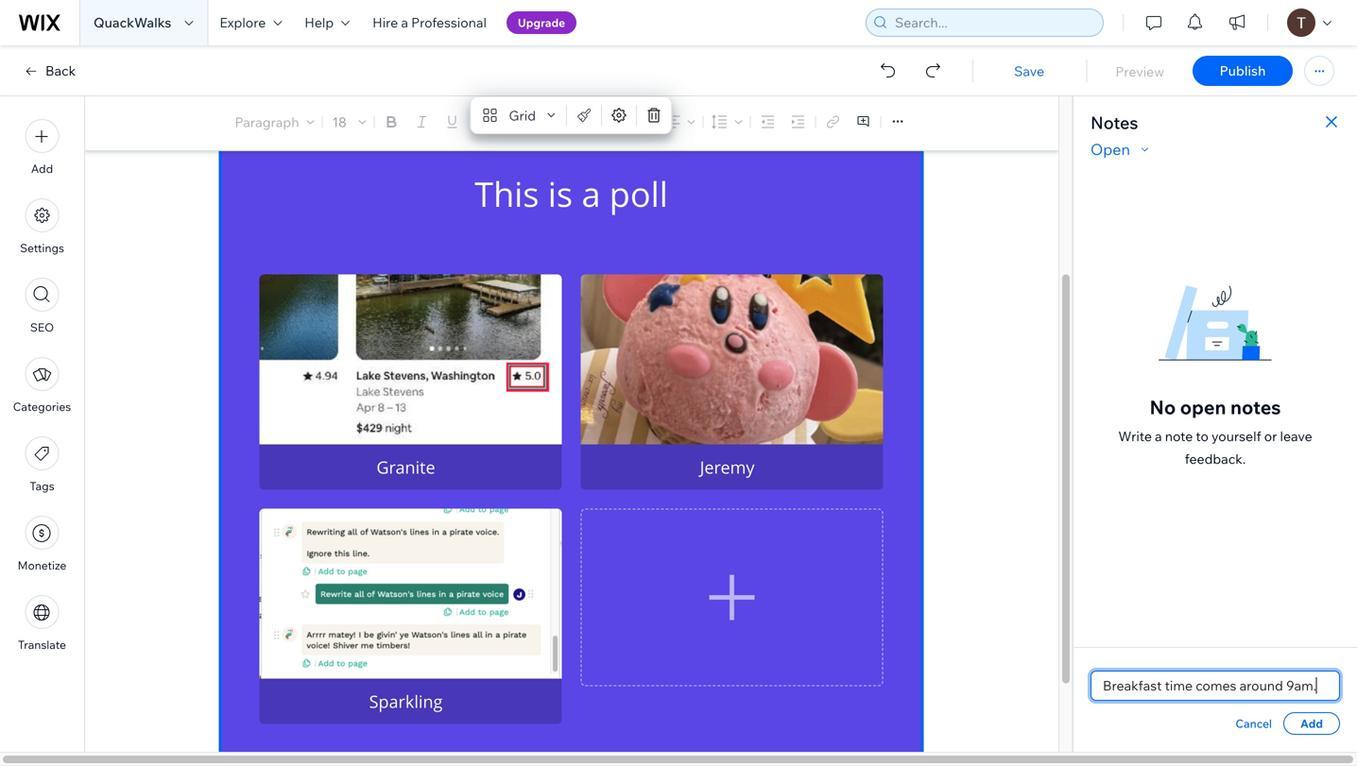 Task type: describe. For each thing, give the bounding box(es) containing it.
0 vertical spatial about
[[397, 13, 444, 35]]

publish button
[[1193, 56, 1294, 86]]

in
[[488, 64, 503, 87]]

help
[[305, 14, 334, 31]]

fake
[[469, 38, 508, 61]]

write
[[333, 89, 373, 112]]

back
[[45, 62, 76, 79]]

grid
[[509, 107, 536, 124]]

and down hire a professional
[[394, 38, 425, 61]]

save
[[1015, 63, 1045, 79]]

comes
[[1196, 678, 1237, 695]]

breakfast time comes around 9am.
[[1103, 678, 1317, 695]]

1 horizontal spatial add
[[1301, 717, 1324, 731]]

categories
[[13, 400, 71, 414]]

seo
[[30, 321, 54, 335]]

goes
[[258, 64, 295, 87]]

save button
[[992, 63, 1068, 80]]

hire
[[373, 14, 398, 31]]

seo button
[[25, 278, 59, 335]]

around
[[1240, 678, 1284, 695]]

Write an answer text field
[[581, 445, 884, 490]]

Ask your question text field
[[260, 174, 884, 256]]

tags
[[30, 479, 54, 494]]

a inside no open notes write a note to yourself or leave feedback.
[[1156, 428, 1163, 445]]

just
[[275, 13, 304, 35]]

not
[[429, 38, 464, 61]]

Write an answer text field
[[260, 445, 562, 490]]

settings
[[20, 241, 64, 255]]

9am.
[[1287, 678, 1317, 695]]

me
[[309, 13, 334, 35]]

notes
[[1231, 396, 1282, 419]]

professional
[[411, 14, 487, 31]]

Search... field
[[890, 9, 1098, 36]]

stores.
[[507, 64, 561, 87]]

breakfast
[[1103, 678, 1162, 695]]

categories button
[[13, 357, 71, 414]]

writing
[[338, 13, 393, 35]]

explore
[[220, 14, 266, 31]]

that
[[222, 64, 254, 87]]

1 horizontal spatial i
[[549, 13, 553, 35]]

1 vertical spatial add button
[[1284, 713, 1341, 736]]

later
[[503, 13, 544, 35]]

real
[[350, 38, 390, 61]]

paragraph
[[235, 114, 299, 130]]

or
[[1265, 428, 1278, 445]]

cancel
[[1236, 717, 1273, 731]]

feedback.
[[1186, 451, 1246, 468]]

upgrade
[[518, 16, 566, 30]]

1 horizontal spatial will
[[303, 89, 329, 112]]

talk
[[252, 38, 281, 61]]

menu containing add
[[0, 108, 84, 664]]

translate
[[18, 638, 66, 652]]

and right goes
[[300, 64, 330, 87]]

notes
[[1091, 112, 1139, 133]]

behaves
[[418, 64, 484, 87]]

open
[[1091, 140, 1131, 159]]

0 vertical spatial ducks.
[[448, 13, 499, 35]]

walks
[[335, 64, 379, 87]]

duck
[[512, 38, 550, 61]]

0 vertical spatial add
[[31, 162, 53, 176]]

and down real
[[383, 64, 413, 87]]

note
[[1166, 428, 1194, 445]]



Task type: vqa. For each thing, say whether or not it's contained in the screenshot.
Create Email
no



Task type: locate. For each thing, give the bounding box(es) containing it.
no open notes write a note to yourself or leave feedback.
[[1119, 396, 1313, 468]]

hire a professional link
[[361, 0, 498, 45]]

0 horizontal spatial will
[[222, 38, 248, 61]]

paragraph button
[[231, 109, 318, 135]]

translate button
[[18, 596, 66, 652]]

0 vertical spatial will
[[222, 38, 248, 61]]

now,
[[252, 89, 289, 112]]

ducks.
[[448, 13, 499, 35], [429, 89, 480, 112]]

a
[[401, 14, 408, 31], [336, 38, 346, 61], [1156, 428, 1163, 445]]

this is just me writing about ducks. later i will talk about a real and not fake duck that goes and walks and behaves in stores. for now, i will write about ducks.
[[222, 13, 565, 112]]

0 horizontal spatial add button
[[25, 119, 59, 176]]

will up that
[[222, 38, 248, 61]]

back button
[[23, 62, 76, 79]]

monetize
[[18, 559, 67, 573]]

a right hire
[[401, 14, 408, 31]]

cancel button
[[1236, 716, 1273, 733]]

publish
[[1220, 62, 1266, 79]]

about
[[397, 13, 444, 35], [285, 38, 332, 61], [378, 89, 425, 112]]

and
[[394, 38, 425, 61], [300, 64, 330, 87], [383, 64, 413, 87]]

will
[[222, 38, 248, 61], [303, 89, 329, 112]]

2 horizontal spatial a
[[1156, 428, 1163, 445]]

this
[[222, 13, 254, 35]]

a inside this is just me writing about ducks. later i will talk about a real and not fake duck that goes and walks and behaves in stores. for now, i will write about ducks.
[[336, 38, 346, 61]]

Write an answer text field
[[260, 679, 562, 725]]

0 vertical spatial a
[[401, 14, 408, 31]]

open
[[1181, 396, 1227, 419]]

0 horizontal spatial add
[[31, 162, 53, 176]]

to
[[1197, 428, 1209, 445]]

0 vertical spatial i
[[549, 13, 553, 35]]

2 vertical spatial about
[[378, 89, 425, 112]]

1 vertical spatial i
[[294, 89, 298, 112]]

1 vertical spatial about
[[285, 38, 332, 61]]

i right later
[[549, 13, 553, 35]]

1 vertical spatial a
[[336, 38, 346, 61]]

will left write
[[303, 89, 329, 112]]

a left note
[[1156, 428, 1163, 445]]

1 vertical spatial add
[[1301, 717, 1324, 731]]

monetize button
[[18, 516, 67, 573]]

no
[[1150, 396, 1176, 419]]

open button
[[1091, 138, 1154, 161]]

is
[[258, 13, 271, 35]]

add down 9am.
[[1301, 717, 1324, 731]]

1 vertical spatial will
[[303, 89, 329, 112]]

about up not
[[397, 13, 444, 35]]

upgrade button
[[507, 11, 577, 34]]

1 vertical spatial ducks.
[[429, 89, 480, 112]]

1 horizontal spatial add button
[[1284, 713, 1341, 736]]

add button
[[25, 119, 59, 176], [1284, 713, 1341, 736]]

yourself
[[1212, 428, 1262, 445]]

0 vertical spatial add button
[[25, 119, 59, 176]]

hire a professional
[[373, 14, 487, 31]]

write
[[1119, 428, 1153, 445]]

0 horizontal spatial a
[[336, 38, 346, 61]]

time
[[1165, 678, 1193, 695]]

0 horizontal spatial i
[[294, 89, 298, 112]]

grid button
[[475, 102, 563, 129]]

add
[[31, 162, 53, 176], [1301, 717, 1324, 731]]

add up settings button
[[31, 162, 53, 176]]

i right "now,"
[[294, 89, 298, 112]]

menu
[[0, 108, 84, 664]]

a left real
[[336, 38, 346, 61]]

2 vertical spatial a
[[1156, 428, 1163, 445]]

for
[[222, 89, 248, 112]]

add button down the back button
[[25, 119, 59, 176]]

about right write
[[378, 89, 425, 112]]

about down me
[[285, 38, 332, 61]]

i
[[549, 13, 553, 35], [294, 89, 298, 112]]

ducks. up the fake
[[448, 13, 499, 35]]

settings button
[[20, 199, 64, 255]]

quackwalks
[[94, 14, 171, 31]]

add button down 9am.
[[1284, 713, 1341, 736]]

leave
[[1281, 428, 1313, 445]]

1 horizontal spatial a
[[401, 14, 408, 31]]

ducks. down behaves
[[429, 89, 480, 112]]

help button
[[293, 0, 361, 45]]

tags button
[[25, 437, 59, 494]]



